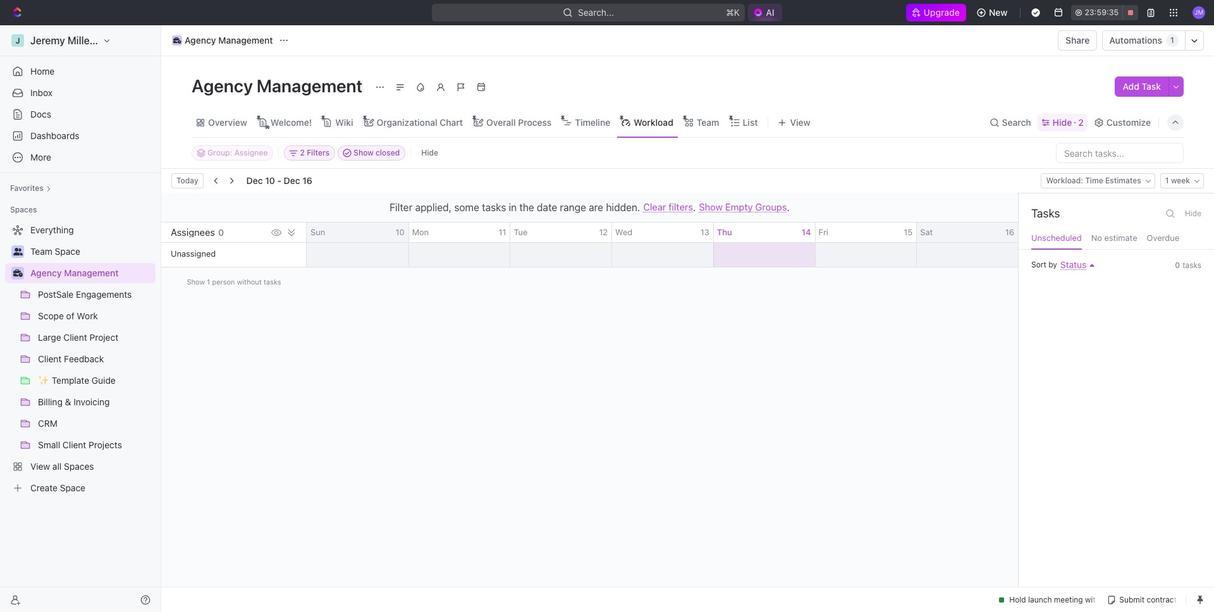 Task type: describe. For each thing, give the bounding box(es) containing it.
workload : time estimates
[[1046, 176, 1141, 185]]

assignees 0
[[171, 226, 224, 238]]

client for large
[[63, 332, 87, 343]]

week
[[1171, 176, 1190, 185]]

upgrade
[[924, 7, 960, 18]]

1 vertical spatial agency
[[192, 75, 253, 96]]

jeremy miller's workspace, , element
[[11, 34, 24, 47]]

date
[[537, 202, 557, 213]]

0 vertical spatial agency
[[185, 35, 216, 46]]

search
[[1002, 117, 1031, 127]]

0 vertical spatial 2
[[1079, 117, 1084, 127]]

person
[[212, 277, 235, 286]]

0 horizontal spatial 10
[[265, 175, 275, 186]]

list link
[[740, 114, 758, 131]]

1 vertical spatial management
[[257, 75, 363, 96]]

management inside sidebar navigation
[[64, 268, 119, 278]]

agency inside tree
[[30, 268, 62, 278]]

hide for the right hide button
[[1185, 209, 1202, 218]]

hide for the topmost hide button
[[421, 148, 438, 157]]

postsale
[[38, 289, 74, 300]]

billing
[[38, 397, 63, 407]]

business time image
[[13, 269, 22, 277]]

overdue
[[1147, 233, 1180, 243]]

1 horizontal spatial 10
[[396, 227, 405, 237]]

1 horizontal spatial hide button
[[1181, 206, 1205, 221]]

1 week button
[[1160, 173, 1204, 188]]

2 dec from the left
[[284, 175, 300, 186]]

in
[[509, 202, 517, 213]]

list
[[743, 117, 758, 127]]

1 dec from the left
[[246, 175, 263, 186]]

add task button
[[1115, 77, 1169, 97]]

show for show 1 person without tasks
[[187, 277, 205, 286]]

1 for 1 week
[[1165, 176, 1169, 185]]

template
[[52, 375, 89, 386]]

estimates
[[1105, 176, 1141, 185]]

filters
[[669, 201, 693, 213]]

empty
[[725, 201, 753, 213]]

applied,
[[415, 202, 452, 213]]

13
[[701, 227, 710, 237]]

team space link
[[30, 242, 153, 262]]

engagements
[[76, 289, 132, 300]]

view all spaces
[[30, 461, 94, 472]]

1 horizontal spatial 16
[[1006, 227, 1014, 237]]

favorites
[[10, 183, 43, 193]]

new button
[[971, 3, 1015, 23]]

show for show closed
[[354, 148, 374, 157]]

2 filters button
[[284, 145, 335, 161]]

0 horizontal spatial 16
[[302, 175, 312, 186]]

sun
[[311, 227, 325, 237]]

Search tasks... text field
[[1057, 144, 1183, 163]]

✨
[[38, 375, 49, 386]]

range
[[560, 202, 586, 213]]

workload link
[[631, 114, 673, 131]]

closed
[[376, 148, 400, 157]]

12
[[599, 227, 608, 237]]

home
[[30, 66, 55, 77]]

postsale engagements link
[[38, 285, 153, 305]]

search button
[[986, 114, 1035, 131]]

unassigned
[[171, 249, 216, 259]]

wiki link
[[333, 114, 353, 131]]

dec 10 - dec 16
[[246, 175, 312, 186]]

overall process link
[[484, 114, 552, 131]]

no
[[1091, 233, 1102, 243]]

show 1 person without tasks
[[187, 277, 281, 286]]

client feedback
[[38, 354, 104, 364]]

0 vertical spatial agency management
[[185, 35, 273, 46]]

today button
[[171, 173, 203, 188]]

sat
[[920, 227, 933, 237]]

project
[[90, 332, 118, 343]]

:
[[1081, 176, 1083, 185]]

1 for 1
[[1171, 36, 1174, 45]]

groups
[[755, 201, 787, 213]]

automations
[[1110, 35, 1162, 46]]

small client projects link
[[38, 435, 153, 455]]

23:59:35 button
[[1072, 5, 1138, 20]]

everything
[[30, 225, 74, 235]]

dashboards link
[[5, 126, 156, 146]]

projects
[[89, 440, 122, 450]]

group:
[[207, 148, 232, 157]]

workload for workload : time estimates
[[1046, 176, 1081, 185]]

are
[[589, 202, 603, 213]]

add task
[[1123, 81, 1161, 92]]

11
[[499, 227, 506, 237]]

sort by
[[1032, 260, 1057, 269]]

dashboards
[[30, 130, 79, 141]]

wiki
[[335, 117, 353, 127]]

overall process
[[486, 117, 552, 127]]

unscheduled
[[1032, 233, 1082, 243]]

jm button
[[1189, 3, 1209, 23]]

process
[[518, 117, 552, 127]]

1 vertical spatial agency management link
[[30, 263, 153, 283]]

ai
[[766, 7, 775, 18]]

customize
[[1107, 117, 1151, 127]]

2 vertical spatial tasks
[[264, 277, 281, 286]]



Task type: vqa. For each thing, say whether or not it's contained in the screenshot.


Task type: locate. For each thing, give the bounding box(es) containing it.
0 horizontal spatial agency management link
[[30, 263, 153, 283]]

client down large
[[38, 354, 62, 364]]

work
[[77, 311, 98, 321]]

dec left -
[[246, 175, 263, 186]]

1 horizontal spatial show
[[354, 148, 374, 157]]

time
[[1085, 176, 1103, 185]]

1
[[1171, 36, 1174, 45], [1165, 176, 1169, 185], [207, 277, 210, 286]]

&
[[65, 397, 71, 407]]

scope of work
[[38, 311, 98, 321]]

jeremy miller's workspace
[[30, 35, 157, 46]]

scope
[[38, 311, 64, 321]]

16 left "unscheduled"
[[1006, 227, 1014, 237]]

0 vertical spatial 0
[[218, 227, 224, 237]]

spaces
[[10, 205, 37, 214], [64, 461, 94, 472]]

add
[[1123, 81, 1140, 92]]

2 vertical spatial agency
[[30, 268, 62, 278]]

view for view
[[790, 117, 811, 127]]

0
[[218, 227, 224, 237], [1175, 261, 1180, 270]]

more
[[30, 152, 51, 163]]

1 vertical spatial client
[[38, 354, 62, 364]]

2 horizontal spatial tasks
[[1183, 261, 1202, 270]]

large client project link
[[38, 328, 153, 348]]

1 horizontal spatial agency management link
[[169, 33, 276, 48]]

invoicing
[[74, 397, 110, 407]]

1 vertical spatial hide
[[421, 148, 438, 157]]

0 horizontal spatial hide
[[421, 148, 438, 157]]

0 vertical spatial spaces
[[10, 205, 37, 214]]

favorites button
[[5, 181, 56, 196]]

group: assignee
[[207, 148, 268, 157]]

0 horizontal spatial workload
[[634, 117, 673, 127]]

1 vertical spatial spaces
[[64, 461, 94, 472]]

tasks inside filter applied, some tasks in the date range are hidden. clear filters . show empty groups .
[[482, 202, 506, 213]]

sort
[[1032, 260, 1047, 269]]

client up view all spaces link
[[63, 440, 86, 450]]

team for team space
[[30, 246, 52, 257]]

view button
[[774, 114, 815, 131]]

timeline link
[[573, 114, 610, 131]]

agency management up welcome! link
[[192, 75, 366, 96]]

spaces down the favorites
[[10, 205, 37, 214]]

1 horizontal spatial tasks
[[482, 202, 506, 213]]

2
[[1079, 117, 1084, 127], [300, 148, 305, 157]]

docs link
[[5, 104, 156, 125]]

view for view all spaces
[[30, 461, 50, 472]]

jm
[[1195, 8, 1204, 16]]

1 inside button
[[1165, 176, 1169, 185]]

2 left filters
[[300, 148, 305, 157]]

j
[[15, 36, 20, 45]]

tree
[[5, 220, 156, 498]]

more button
[[5, 147, 156, 168]]

16 down 2 filters dropdown button
[[302, 175, 312, 186]]

1 vertical spatial workload
[[1046, 176, 1081, 185]]

client up client feedback
[[63, 332, 87, 343]]

new
[[989, 7, 1008, 18]]

hide down 1 week button
[[1185, 209, 1202, 218]]

tasks
[[1032, 207, 1060, 220]]

1 horizontal spatial 1
[[1165, 176, 1169, 185]]

everything link
[[5, 220, 153, 240]]

1 horizontal spatial spaces
[[64, 461, 94, 472]]

2 horizontal spatial 1
[[1171, 36, 1174, 45]]

1 vertical spatial view
[[30, 461, 50, 472]]

crm link
[[38, 414, 153, 434]]

task
[[1142, 81, 1161, 92]]

2 vertical spatial agency management
[[30, 268, 119, 278]]

space for create space
[[60, 483, 85, 493]]

0 vertical spatial agency management link
[[169, 33, 276, 48]]

. right the empty at the right of the page
[[787, 202, 790, 213]]

2 horizontal spatial show
[[699, 201, 723, 213]]

1 left week
[[1165, 176, 1169, 185]]

2 . from the left
[[787, 202, 790, 213]]

1 vertical spatial 1
[[1165, 176, 1169, 185]]

dec
[[246, 175, 263, 186], [284, 175, 300, 186]]

1 vertical spatial tasks
[[1183, 261, 1202, 270]]

some
[[454, 202, 479, 213]]

0 down overdue
[[1175, 261, 1180, 270]]

filter applied, some tasks in the date range are hidden. clear filters . show empty groups .
[[390, 201, 790, 213]]

no estimate
[[1091, 233, 1137, 243]]

1 . from the left
[[693, 202, 696, 213]]

1 horizontal spatial 0
[[1175, 261, 1180, 270]]

10 left mon
[[396, 227, 405, 237]]

0 horizontal spatial 0
[[218, 227, 224, 237]]

overview link
[[206, 114, 247, 131]]

2 vertical spatial client
[[63, 440, 86, 450]]

tue
[[514, 227, 528, 237]]

status button
[[1057, 259, 1087, 270]]

create space
[[30, 483, 85, 493]]

1 vertical spatial 10
[[396, 227, 405, 237]]

view inside button
[[790, 117, 811, 127]]

filters
[[307, 148, 330, 157]]

team left list link
[[697, 117, 719, 127]]

1 vertical spatial 2
[[300, 148, 305, 157]]

team inside tree
[[30, 246, 52, 257]]

agency management link
[[169, 33, 276, 48], [30, 263, 153, 283]]

spaces down small client projects
[[64, 461, 94, 472]]

share
[[1066, 35, 1090, 46]]

tree inside sidebar navigation
[[5, 220, 156, 498]]

0 horizontal spatial team
[[30, 246, 52, 257]]

team link
[[694, 114, 719, 131]]

agency up overview
[[192, 75, 253, 96]]

1 horizontal spatial team
[[697, 117, 719, 127]]

1 horizontal spatial view
[[790, 117, 811, 127]]

0 vertical spatial workload
[[634, 117, 673, 127]]

0 horizontal spatial .
[[693, 202, 696, 213]]

1 vertical spatial 0
[[1175, 261, 1180, 270]]

sidebar navigation
[[0, 25, 164, 612]]

0 horizontal spatial hide button
[[416, 145, 443, 161]]

client for small
[[63, 440, 86, 450]]

client inside 'link'
[[63, 332, 87, 343]]

0 vertical spatial 16
[[302, 175, 312, 186]]

hide button
[[416, 145, 443, 161], [1181, 206, 1205, 221]]

tree containing everything
[[5, 220, 156, 498]]

show inside button
[[354, 148, 374, 157]]

create
[[30, 483, 58, 493]]

0 right assignees
[[218, 227, 224, 237]]

wed
[[615, 227, 633, 237]]

hide right 'search'
[[1053, 117, 1072, 127]]

0 vertical spatial team
[[697, 117, 719, 127]]

user group image
[[13, 248, 22, 256]]

hide down organizational chart
[[421, 148, 438, 157]]

2 vertical spatial management
[[64, 268, 119, 278]]

10 left -
[[265, 175, 275, 186]]

0 vertical spatial 1
[[1171, 36, 1174, 45]]

0 vertical spatial show
[[354, 148, 374, 157]]

0 vertical spatial tasks
[[482, 202, 506, 213]]

2 left customize button
[[1079, 117, 1084, 127]]

0 horizontal spatial view
[[30, 461, 50, 472]]

0 horizontal spatial spaces
[[10, 205, 37, 214]]

workload left 'team' link at the top of the page
[[634, 117, 673, 127]]

2 horizontal spatial hide
[[1185, 209, 1202, 218]]

1 vertical spatial space
[[60, 483, 85, 493]]

2 inside dropdown button
[[300, 148, 305, 157]]

2 vertical spatial 1
[[207, 277, 210, 286]]

1 vertical spatial show
[[699, 201, 723, 213]]

client feedback link
[[38, 349, 153, 369]]

clear
[[643, 201, 666, 213]]

0 horizontal spatial 2
[[300, 148, 305, 157]]

view all spaces link
[[5, 457, 153, 477]]

agency management right business time image in the top of the page
[[185, 35, 273, 46]]

estimate
[[1105, 233, 1137, 243]]

. right clear
[[693, 202, 696, 213]]

jeremy
[[30, 35, 65, 46]]

workload left time
[[1046, 176, 1081, 185]]

view right list
[[790, 117, 811, 127]]

1 left person
[[207, 277, 210, 286]]

show up 13
[[699, 201, 723, 213]]

1 vertical spatial agency management
[[192, 75, 366, 96]]

show
[[354, 148, 374, 157], [699, 201, 723, 213], [187, 277, 205, 286]]

1 horizontal spatial hide
[[1053, 117, 1072, 127]]

0 vertical spatial 10
[[265, 175, 275, 186]]

0 vertical spatial hide button
[[416, 145, 443, 161]]

team right user group image
[[30, 246, 52, 257]]

space down everything link
[[55, 246, 80, 257]]

1 horizontal spatial 2
[[1079, 117, 1084, 127]]

ai button
[[748, 4, 782, 22]]

overall
[[486, 117, 516, 127]]

thu
[[717, 227, 732, 237]]

hide button down 1 week button
[[1181, 206, 1205, 221]]

10
[[265, 175, 275, 186], [396, 227, 405, 237]]

space down view all spaces link
[[60, 483, 85, 493]]

business time image
[[173, 37, 181, 44]]

scope of work link
[[38, 306, 153, 326]]

view left "all"
[[30, 461, 50, 472]]

0 vertical spatial space
[[55, 246, 80, 257]]

0 horizontal spatial dec
[[246, 175, 263, 186]]

team space
[[30, 246, 80, 257]]

0 vertical spatial management
[[218, 35, 273, 46]]

customize button
[[1090, 114, 1155, 131]]

create space link
[[5, 478, 153, 498]]

15
[[904, 227, 913, 237]]

1 vertical spatial 16
[[1006, 227, 1014, 237]]

1 week button
[[1160, 173, 1204, 188]]

home link
[[5, 61, 156, 82]]

small
[[38, 440, 60, 450]]

welcome!
[[271, 117, 312, 127]]

2 vertical spatial show
[[187, 277, 205, 286]]

team for team
[[697, 117, 719, 127]]

0 horizontal spatial show
[[187, 277, 205, 286]]

workload for workload
[[634, 117, 673, 127]]

timeline
[[575, 117, 610, 127]]

workload inside workload link
[[634, 117, 673, 127]]

0 vertical spatial view
[[790, 117, 811, 127]]

1 right automations
[[1171, 36, 1174, 45]]

agency down team space
[[30, 268, 62, 278]]

.
[[693, 202, 696, 213], [787, 202, 790, 213]]

1 horizontal spatial workload
[[1046, 176, 1081, 185]]

of
[[66, 311, 74, 321]]

team
[[697, 117, 719, 127], [30, 246, 52, 257]]

docs
[[30, 109, 51, 120]]

show left the closed
[[354, 148, 374, 157]]

agency management inside tree
[[30, 268, 119, 278]]

1 vertical spatial team
[[30, 246, 52, 257]]

postsale engagements
[[38, 289, 132, 300]]

2 vertical spatial hide
[[1185, 209, 1202, 218]]

1 horizontal spatial .
[[787, 202, 790, 213]]

1 horizontal spatial dec
[[284, 175, 300, 186]]

1 vertical spatial hide button
[[1181, 206, 1205, 221]]

agency management up postsale engagements
[[30, 268, 119, 278]]

filter
[[390, 202, 413, 213]]

workload
[[634, 117, 673, 127], [1046, 176, 1081, 185]]

0 vertical spatial client
[[63, 332, 87, 343]]

inbox
[[30, 87, 53, 98]]

show inside filter applied, some tasks in the date range are hidden. clear filters . show empty groups .
[[699, 201, 723, 213]]

organizational chart link
[[374, 114, 463, 131]]

0 horizontal spatial 1
[[207, 277, 210, 286]]

crm
[[38, 418, 58, 429]]

hide button down organizational chart
[[416, 145, 443, 161]]

space for team space
[[55, 246, 80, 257]]

✨ template guide
[[38, 375, 116, 386]]

dec right -
[[284, 175, 300, 186]]

show left person
[[187, 277, 205, 286]]

view inside sidebar navigation
[[30, 461, 50, 472]]

show closed button
[[338, 145, 406, 161]]

agency right business time image in the top of the page
[[185, 35, 216, 46]]

⌘k
[[726, 7, 740, 18]]

0 inside "assignees 0"
[[218, 227, 224, 237]]

0 horizontal spatial tasks
[[264, 277, 281, 286]]

0 vertical spatial hide
[[1053, 117, 1072, 127]]

the
[[519, 202, 534, 213]]



